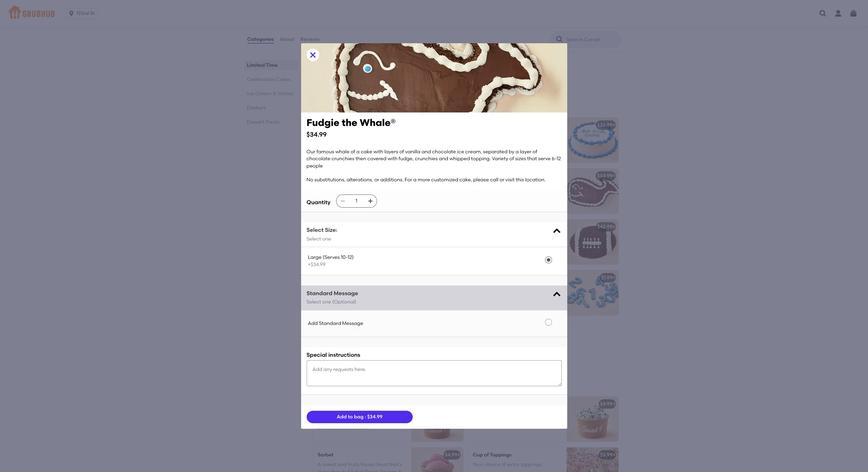 Task type: describe. For each thing, give the bounding box(es) containing it.
1 vertical spatial sorbet
[[359, 381, 384, 390]]

standard candles image
[[411, 271, 463, 316]]

numbered
[[473, 275, 498, 281]]

choice.
[[511, 285, 528, 291]]

2 horizontal spatial $34.99
[[597, 173, 613, 179]]

no
[[307, 177, 313, 183]]

separated
[[483, 149, 508, 155]]

hand-
[[370, 6, 384, 12]]

0 horizontal spatial celebration cakes
[[247, 77, 291, 82]]

a right for
[[413, 177, 417, 183]]

whipped
[[449, 156, 470, 162]]

scooped ice cream image
[[567, 397, 619, 442]]

sizes
[[515, 156, 526, 162]]

cinnabon® shake image
[[411, 0, 463, 36]]

add standard message
[[308, 321, 363, 327]]

product inside vanilla crunchies made with cinnabon's signature makara® cinnamon.     product contains: milk, wheat, and soy
[[344, 71, 363, 77]]

won't
[[538, 285, 550, 291]]

cake,
[[459, 177, 472, 183]]

0 horizontal spatial or
[[374, 177, 379, 183]]

substitutions,
[[315, 177, 346, 183]]

wheat inside cinnabon® soft serve, hand-spun with rich cheesecake bites.    product contains: milk and wheat
[[362, 20, 378, 26]]

call
[[490, 177, 499, 183]]

123rd st button
[[63, 8, 102, 19]]

then
[[356, 156, 366, 162]]

milk,
[[387, 71, 398, 77]]

$1.99 + for number of your choice. we won't tell.  *candle style may vary
[[601, 275, 616, 281]]

standard for message
[[307, 290, 332, 297]]

Special instructions text field
[[307, 361, 562, 387]]

wish
[[373, 285, 384, 291]]

cup of toppings for leftmost cup of toppings image
[[318, 326, 356, 332]]

blow
[[350, 285, 361, 291]]

standard message select one (optional)
[[307, 290, 358, 306]]

ice up dashers
[[247, 91, 254, 97]]

ice for square
[[336, 122, 343, 128]]

cinnabon® crunchies (cup of toppings) image
[[411, 42, 463, 87]]

$42.99
[[598, 224, 613, 230]]

sorbet image
[[411, 448, 463, 473]]

ice for scooped
[[495, 402, 503, 408]]

0 horizontal spatial sorbet
[[278, 91, 293, 97]]

more
[[418, 177, 430, 183]]

1 horizontal spatial &
[[352, 381, 358, 390]]

makara®
[[369, 64, 390, 70]]

milk inside get a pint's worth of our new cinnabon® soft serve to share, save for later, or enjoy all to yourself. product contains: milk and wheat
[[516, 27, 526, 33]]

:
[[365, 414, 366, 420]]

search icon image
[[555, 35, 564, 44]]

one for standard
[[322, 300, 331, 306]]

contains: inside cinnabon® soft serve, hand-spun with rich cheesecake bites.    product contains: milk and wheat
[[318, 20, 340, 26]]

of inside get a pint's worth of our new cinnabon® soft serve to share, save for later, or enjoy all to yourself. product contains: milk and wheat
[[516, 6, 520, 12]]

alterations,
[[347, 177, 373, 183]]

cream for scooped ice cream
[[504, 402, 520, 408]]

$36.99 +
[[597, 122, 616, 128]]

your choice of extra toppings. for bottommost cup of toppings image
[[473, 462, 543, 468]]

of inside number of your choice. we won't tell.  *candle style may vary
[[493, 285, 498, 291]]

available
[[330, 419, 351, 424]]

$34.99 +
[[597, 173, 616, 179]]

$34.99 inside fudgie the whale® $34.99
[[307, 131, 327, 139]]

your for bottommost cup of toppings image
[[473, 462, 483, 468]]

a
[[318, 462, 321, 468]]

0 horizontal spatial ice cream & sorbet
[[247, 91, 293, 97]]

$1.99 for 24 candles to blow out. wish not included.  *candle style may vary
[[446, 275, 457, 281]]

style inside 24 candles to blow out. wish not included.  *candle style may vary
[[360, 292, 371, 298]]

variety
[[492, 156, 508, 162]]

cup for bottommost cup of toppings image
[[473, 453, 483, 459]]

soft for the original soft serve™
[[348, 402, 358, 408]]

1 vertical spatial celebration
[[312, 102, 356, 110]]

0 horizontal spatial cakes
[[276, 77, 291, 82]]

+ for numbered candles
[[613, 275, 616, 281]]

svg image inside 123rd st button
[[68, 10, 75, 17]]

1 horizontal spatial $34.99
[[367, 414, 383, 420]]

quantity
[[307, 199, 331, 206]]

packs
[[266, 119, 280, 125]]

scooped ice cream
[[473, 402, 520, 408]]

and inside cinnabon® soft serve, hand-spun with rich cheesecake bites.    product contains: milk and wheat
[[352, 20, 361, 26]]

standard inside button
[[319, 321, 341, 327]]

extra for bottommost cup of toppings image
[[507, 462, 519, 468]]

vanilla
[[318, 57, 333, 63]]

6-
[[552, 156, 557, 162]]

contains: inside vanilla crunchies made with cinnabon's signature makara® cinnamon.     product contains: milk, wheat, and soy
[[364, 71, 386, 77]]

2 horizontal spatial svg image
[[819, 9, 827, 18]]

frozen
[[361, 462, 375, 468]]

that inside our famous whale of a cake with layers of vanilla and chocolate ice cream, separated by a layer of chocolate crunchies then covered with fudge, crunchies and whipped topping. variety of sizes that serve 6-12 people no substitutions, alterations, or additions. for a more customized cake, please call or visit this location.
[[527, 156, 537, 162]]

of inside the original soft serve™ that started it all. available in a variety of classic and seasonal flavors.
[[379, 419, 384, 424]]

reviews button
[[300, 27, 320, 52]]

*candle inside 24 candles to blow out. wish not included.  *candle style may vary
[[340, 292, 359, 298]]

cake for square ice cream cake
[[362, 122, 374, 128]]

soft for the original soft serve™ that started it all. available in a variety of classic and seasonal flavors.
[[348, 412, 357, 417]]

and right the vanilla
[[422, 149, 431, 155]]

and inside a sweet and fruity frozen treat that's dairy-free but full of flavor. (vegan
[[337, 462, 347, 468]]

famous
[[317, 149, 334, 155]]

get
[[473, 6, 482, 12]]

1 horizontal spatial svg image
[[552, 227, 562, 237]]

st
[[90, 10, 95, 16]]

scooped
[[473, 402, 494, 408]]

full
[[351, 470, 358, 473]]

and left whipped
[[439, 156, 448, 162]]

123rd
[[76, 10, 89, 16]]

puss®
[[336, 224, 349, 230]]

cake for sheet ice cream cake
[[358, 173, 371, 179]]

fruity
[[348, 462, 360, 468]]

toppings for bottommost cup of toppings image
[[490, 453, 512, 459]]

limited
[[247, 62, 265, 68]]

cookie puss®
[[318, 224, 349, 230]]

classic
[[385, 419, 401, 424]]

add standard message button
[[301, 311, 567, 337]]

select for standard message
[[307, 300, 321, 306]]

your for leftmost cup of toppings image
[[318, 336, 328, 342]]

people
[[307, 163, 323, 169]]

$1.99 + for 24 candles to blow out. wish not included.  *candle style may vary
[[446, 275, 460, 281]]

with inside vanilla crunchies made with cinnabon's signature makara® cinnamon.     product contains: milk, wheat, and soy
[[375, 57, 385, 63]]

a right the by
[[516, 149, 519, 155]]

in
[[353, 419, 357, 424]]

cake
[[361, 149, 372, 155]]

treat
[[376, 462, 388, 468]]

choice for leftmost cup of toppings image
[[329, 336, 345, 342]]

svg image inside main navigation navigation
[[850, 9, 858, 18]]

$3.99 + for your choice of extra toppings.
[[600, 453, 616, 459]]

signature
[[346, 64, 368, 70]]

categories button
[[247, 27, 274, 52]]

main navigation navigation
[[0, 0, 868, 27]]

fudgie the whale®
[[473, 173, 517, 179]]

(serves
[[323, 255, 340, 261]]

limited time
[[247, 62, 278, 68]]

2 horizontal spatial or
[[500, 177, 505, 183]]

covered
[[367, 156, 387, 162]]

+ for the original soft serve™
[[457, 402, 460, 408]]

original for the original soft serve™
[[328, 402, 347, 408]]

we
[[529, 285, 536, 291]]

your
[[499, 285, 509, 291]]

layers
[[384, 149, 398, 155]]

number
[[473, 285, 492, 291]]

or inside get a pint's worth of our new cinnabon® soft serve to share, save for later, or enjoy all to yourself. product contains: milk and wheat
[[493, 20, 498, 26]]

+$34.99
[[308, 262, 326, 268]]

soft inside get a pint's worth of our new cinnabon® soft serve to share, save for later, or enjoy all to yourself. product contains: milk and wheat
[[500, 13, 509, 19]]

and inside get a pint's worth of our new cinnabon® soft serve to share, save for later, or enjoy all to yourself. product contains: milk and wheat
[[527, 27, 536, 33]]

sweet
[[322, 462, 336, 468]]

worth
[[501, 6, 514, 12]]

free
[[332, 470, 341, 473]]

our
[[521, 6, 529, 12]]

(cup
[[370, 47, 382, 53]]

large
[[308, 255, 322, 261]]

additions.
[[380, 177, 404, 183]]

0 horizontal spatial cup of toppings image
[[411, 322, 463, 367]]

cream for square ice cream cake
[[344, 122, 361, 128]]

select for select size:
[[307, 236, 321, 242]]

game ball® image
[[567, 220, 619, 265]]

spun
[[384, 6, 395, 12]]

fudgie for fudgie the whale® $34.99
[[307, 117, 340, 129]]

your choice of extra toppings. for leftmost cup of toppings image
[[318, 336, 387, 342]]

$36.99
[[597, 122, 613, 128]]

contains: inside get a pint's worth of our new cinnabon® soft serve to share, save for later, or enjoy all to yourself. product contains: milk and wheat
[[493, 27, 515, 33]]

cream up dashers
[[255, 91, 272, 97]]

+ for sheet ice cream cake
[[457, 173, 460, 179]]

message inside add standard message button
[[342, 321, 363, 327]]

fudgie for fudgie the whale®
[[473, 173, 489, 179]]

large (serves 10-12) +$34.99
[[308, 255, 354, 268]]



Task type: vqa. For each thing, say whether or not it's contained in the screenshot.
rightmost "lettuce,"
no



Task type: locate. For each thing, give the bounding box(es) containing it.
visit
[[506, 177, 515, 183]]

0 vertical spatial one
[[322, 236, 331, 242]]

and left soy
[[336, 78, 345, 84]]

or right call
[[500, 177, 505, 183]]

crunchies for cinnabon®
[[345, 47, 369, 53]]

1 vertical spatial $3.99 +
[[600, 453, 616, 459]]

0 horizontal spatial svg image
[[68, 10, 75, 17]]

1 vertical spatial crunchies
[[335, 57, 358, 63]]

0 vertical spatial original
[[328, 402, 347, 408]]

0 vertical spatial that
[[527, 156, 537, 162]]

and
[[352, 20, 361, 26], [527, 27, 536, 33], [336, 78, 345, 84], [422, 149, 431, 155], [439, 156, 448, 162], [318, 426, 327, 432], [337, 462, 347, 468]]

1 horizontal spatial fudgie
[[473, 173, 489, 179]]

1 vertical spatial ice cream & sorbet
[[312, 381, 384, 390]]

product down spun at the top of the page
[[382, 13, 401, 19]]

0 vertical spatial choice
[[329, 336, 345, 342]]

ice cream & sorbet up dashers
[[247, 91, 293, 97]]

0 horizontal spatial product
[[344, 71, 363, 77]]

out.
[[362, 285, 371, 291]]

$45.99 +
[[442, 173, 460, 179]]

to inside 24 candles to blow out. wish not included.  *candle style may vary
[[344, 285, 349, 291]]

1 horizontal spatial the
[[490, 173, 498, 179]]

a sweet and fruity frozen treat that's dairy-free but full of flavor. (vegan 
[[318, 462, 402, 473]]

may inside 24 candles to blow out. wish not included.  *candle style may vary
[[372, 292, 382, 298]]

3 select from the top
[[307, 300, 321, 306]]

chocolate
[[432, 149, 456, 155], [307, 156, 330, 162]]

0 horizontal spatial choice
[[329, 336, 345, 342]]

1 vertical spatial product
[[473, 27, 492, 33]]

categories
[[247, 36, 274, 42]]

+ for standard candles
[[457, 275, 460, 281]]

0 horizontal spatial *candle
[[340, 292, 359, 298]]

for
[[405, 177, 412, 183]]

1 horizontal spatial *candle
[[482, 292, 501, 298]]

milk down "cheesecake"
[[341, 20, 350, 26]]

cup for leftmost cup of toppings image
[[318, 326, 328, 332]]

0 vertical spatial message
[[334, 290, 358, 297]]

1 select from the top
[[307, 227, 324, 234]]

2 select from the top
[[307, 236, 321, 242]]

1 candles from the left
[[341, 275, 361, 281]]

cream right "scooped"
[[504, 402, 520, 408]]

and down "cheesecake"
[[352, 20, 361, 26]]

contains: down the makara®
[[364, 71, 386, 77]]

1 original from the top
[[328, 402, 347, 408]]

0 horizontal spatial &
[[273, 91, 276, 97]]

1 one from the top
[[322, 236, 331, 242]]

square
[[318, 122, 335, 128]]

*candle down number
[[482, 292, 501, 298]]

celebration up square
[[312, 102, 356, 110]]

may down wish on the left bottom of the page
[[372, 292, 382, 298]]

ice down special
[[312, 381, 323, 390]]

but
[[342, 470, 350, 473]]

0 vertical spatial cup
[[318, 326, 328, 332]]

soy
[[346, 78, 355, 84]]

location.
[[525, 177, 546, 183]]

product up soy
[[344, 71, 363, 77]]

milk inside cinnabon® soft serve, hand-spun with rich cheesecake bites.    product contains: milk and wheat
[[341, 20, 350, 26]]

ice
[[247, 91, 254, 97], [336, 122, 343, 128], [332, 173, 340, 179], [312, 381, 323, 390], [495, 402, 503, 408]]

$3.99 + for vanilla crunchies made with cinnabon's signature makara® cinnamon.     product contains: milk, wheat, and soy
[[445, 47, 460, 53]]

may down choice.
[[514, 292, 524, 298]]

$4.99 + for cup of toppings
[[445, 453, 460, 459]]

1 horizontal spatial your
[[473, 462, 483, 468]]

sorbet up 'packs'
[[278, 91, 293, 97]]

svg image
[[850, 9, 858, 18], [309, 51, 317, 59], [340, 199, 345, 204], [368, 199, 373, 204], [552, 290, 562, 300]]

2 horizontal spatial contains:
[[493, 27, 515, 33]]

1 horizontal spatial may
[[514, 292, 524, 298]]

a right get
[[483, 6, 486, 12]]

0 horizontal spatial vary
[[383, 292, 394, 298]]

candles for choice.
[[500, 275, 519, 281]]

whale® up cake
[[360, 117, 396, 129]]

ice for sheet
[[332, 173, 340, 179]]

2 one from the top
[[322, 300, 331, 306]]

celebration down limited time
[[247, 77, 275, 82]]

toppings)
[[389, 47, 413, 53]]

2 crunchies from the left
[[415, 156, 438, 162]]

0 horizontal spatial chocolate
[[307, 156, 330, 162]]

ice inside "button"
[[336, 122, 343, 128]]

soft up "cheesecake"
[[345, 6, 354, 12]]

with down 'layers'
[[388, 156, 398, 162]]

the right square
[[342, 117, 357, 129]]

sheet
[[318, 173, 331, 179]]

1 $1.99 from the left
[[446, 275, 457, 281]]

ice cream & sorbet
[[247, 91, 293, 97], [312, 381, 384, 390]]

Search Carvel search field
[[566, 36, 619, 43]]

1 horizontal spatial sorbet
[[318, 453, 334, 459]]

0 vertical spatial chocolate
[[432, 149, 456, 155]]

about
[[280, 36, 294, 42]]

wheat down the bites.
[[362, 20, 378, 26]]

1 horizontal spatial serve
[[538, 156, 551, 162]]

0 vertical spatial sorbet
[[278, 91, 293, 97]]

sorbet up the sweet
[[318, 453, 334, 459]]

1 vertical spatial cup
[[473, 453, 483, 459]]

one down size:
[[322, 236, 331, 242]]

0 horizontal spatial cup of toppings
[[318, 326, 356, 332]]

add to bag : $34.99
[[337, 414, 383, 420]]

0 horizontal spatial celebration
[[247, 77, 275, 82]]

that up variety
[[375, 412, 385, 417]]

0 horizontal spatial $1.99
[[446, 275, 457, 281]]

+ for cinnabon® crunchies (cup of toppings)
[[457, 47, 460, 53]]

1 vertical spatial cake
[[358, 173, 371, 179]]

contains: down enjoy
[[493, 27, 515, 33]]

serve,
[[355, 6, 368, 12]]

1 horizontal spatial toppings
[[490, 453, 512, 459]]

vary down we
[[525, 292, 535, 298]]

to right all
[[520, 20, 525, 26]]

1 vertical spatial milk
[[516, 27, 526, 33]]

vary inside number of your choice. we won't tell.  *candle style may vary
[[525, 292, 535, 298]]

Input item quantity number field
[[349, 195, 364, 208]]

with left rich
[[318, 13, 328, 19]]

sorbet up the original soft serve™
[[359, 381, 384, 390]]

fudgie up famous
[[307, 117, 340, 129]]

ice
[[457, 149, 464, 155]]

about button
[[279, 27, 295, 52]]

0 horizontal spatial your choice of extra toppings.
[[318, 336, 387, 342]]

0 vertical spatial celebration cakes
[[247, 77, 291, 82]]

whale® for fudgie the whale® $34.99
[[360, 117, 396, 129]]

add for add to bag : $34.99
[[337, 414, 347, 420]]

0 horizontal spatial serve
[[510, 13, 522, 19]]

0 vertical spatial add
[[308, 321, 318, 327]]

with up covered
[[373, 149, 383, 155]]

to
[[524, 13, 528, 19], [520, 20, 525, 26], [344, 285, 349, 291], [348, 414, 353, 420]]

may inside number of your choice. we won't tell.  *candle style may vary
[[514, 292, 524, 298]]

cookie puss® image
[[411, 220, 463, 265]]

2 the from the top
[[318, 412, 326, 417]]

fudgie the whale® image
[[567, 169, 619, 214]]

0 vertical spatial $3.99 +
[[445, 47, 460, 53]]

all.
[[322, 419, 329, 424]]

toppings. for leftmost cup of toppings image
[[365, 336, 387, 342]]

cinnabon® soft serve, hand-spun with rich cheesecake bites.    product contains: milk and wheat button
[[314, 0, 463, 36]]

toppings. for bottommost cup of toppings image
[[521, 462, 543, 468]]

and inside the original soft serve™ that started it all. available in a variety of classic and seasonal flavors.
[[318, 426, 327, 432]]

*candle
[[340, 292, 359, 298], [482, 292, 501, 298]]

0 horizontal spatial fudgie
[[307, 117, 340, 129]]

0 vertical spatial serve™
[[359, 402, 375, 408]]

ice right sheet
[[332, 173, 340, 179]]

and down yourself.
[[527, 27, 536, 33]]

select inside standard message select one (optional)
[[307, 300, 321, 306]]

cakes
[[276, 77, 291, 82], [357, 102, 381, 110]]

numbered candles
[[473, 275, 519, 281]]

style down out. at the bottom left
[[360, 292, 371, 298]]

1 horizontal spatial celebration cakes
[[312, 102, 381, 110]]

$45.99
[[442, 173, 457, 179]]

variety
[[362, 419, 378, 424]]

whale® for fudgie the whale®
[[499, 173, 517, 179]]

$3.99 for your choice of extra toppings.
[[600, 453, 613, 459]]

cake down then on the top
[[358, 173, 371, 179]]

for
[[473, 20, 479, 26]]

1 crunchies from the left
[[332, 156, 354, 162]]

serve™ up :
[[359, 402, 375, 408]]

product inside cinnabon® soft serve, hand-spun with rich cheesecake bites.    product contains: milk and wheat
[[382, 13, 401, 19]]

2 horizontal spatial sorbet
[[359, 381, 384, 390]]

the inside the original soft serve™ that started it all. available in a variety of classic and seasonal flavors.
[[318, 412, 326, 417]]

cinnabon® ice cream pint image
[[567, 0, 619, 36]]

our famous whale of a cake with layers of vanilla and chocolate ice cream, separated by a layer of chocolate crunchies then covered with fudge, crunchies and whipped topping. variety of sizes that serve 6-12 people no substitutions, alterations, or additions. for a more customized cake, please call or visit this location.
[[307, 149, 562, 183]]

$4.99 for cup of toppings
[[445, 453, 457, 459]]

candles up "blow"
[[341, 275, 361, 281]]

special instructions
[[307, 352, 360, 359]]

made
[[360, 57, 374, 63]]

with up the makara®
[[375, 57, 385, 63]]

standard for candles
[[318, 275, 340, 281]]

one
[[322, 236, 331, 242], [322, 300, 331, 306]]

choice for bottommost cup of toppings image
[[484, 462, 500, 468]]

1 vertical spatial extra
[[507, 462, 519, 468]]

serve up all
[[510, 13, 522, 19]]

& up 'packs'
[[273, 91, 276, 97]]

add up seasonal
[[337, 414, 347, 420]]

cookie
[[318, 224, 335, 230]]

standard inside standard message select one (optional)
[[307, 290, 332, 297]]

standard candles
[[318, 275, 361, 281]]

standard down standard candles
[[307, 290, 332, 297]]

included.
[[318, 292, 339, 298]]

2 may from the left
[[514, 292, 524, 298]]

$4.99 for scooped ice cream
[[445, 402, 457, 408]]

crunchies up signature
[[335, 57, 358, 63]]

select down 24
[[307, 300, 321, 306]]

a inside the original soft serve™ that started it all. available in a variety of classic and seasonal flavors.
[[358, 419, 361, 424]]

0 vertical spatial $3.99
[[445, 47, 457, 53]]

2 $1.99 from the left
[[601, 275, 613, 281]]

cinnabon® inside cinnabon® soft serve, hand-spun with rich cheesecake bites.    product contains: milk and wheat
[[318, 6, 344, 12]]

2 original from the top
[[328, 412, 346, 417]]

0 horizontal spatial $34.99
[[307, 131, 327, 139]]

add up special
[[308, 321, 318, 327]]

24
[[318, 285, 323, 291]]

$1.99 for number of your choice. we won't tell.  *candle style may vary
[[601, 275, 613, 281]]

flavor.
[[365, 470, 379, 473]]

special
[[307, 352, 327, 359]]

1 the from the top
[[318, 402, 327, 408]]

cake inside "button"
[[362, 122, 374, 128]]

standard up candles
[[318, 275, 340, 281]]

cake up cake
[[362, 122, 374, 128]]

product inside get a pint's worth of our new cinnabon® soft serve to share, save for later, or enjoy all to yourself. product contains: milk and wheat
[[473, 27, 492, 33]]

candles
[[324, 285, 343, 291]]

that inside the original soft serve™ that started it all. available in a variety of classic and seasonal flavors.
[[375, 412, 385, 417]]

cream up the original soft serve™
[[325, 381, 350, 390]]

ice right square
[[336, 122, 343, 128]]

serve
[[510, 13, 522, 19], [538, 156, 551, 162]]

123rd st
[[76, 10, 95, 16]]

&
[[273, 91, 276, 97], [352, 381, 358, 390]]

bites.
[[368, 13, 381, 19]]

select left size:
[[307, 227, 324, 234]]

message inside standard message select one (optional)
[[334, 290, 358, 297]]

one inside standard message select one (optional)
[[322, 300, 331, 306]]

*candle inside number of your choice. we won't tell.  *candle style may vary
[[482, 292, 501, 298]]

1 horizontal spatial celebration
[[312, 102, 356, 110]]

the for the original soft serve™ that started it all. available in a variety of classic and seasonal flavors.
[[318, 412, 326, 417]]

0 vertical spatial whale®
[[360, 117, 396, 129]]

2 vary from the left
[[525, 292, 535, 298]]

1 may from the left
[[372, 292, 382, 298]]

it
[[318, 419, 321, 424]]

whale® inside fudgie the whale® $34.99
[[360, 117, 396, 129]]

cup of toppings image
[[411, 322, 463, 367], [567, 448, 619, 473]]

0 vertical spatial wheat
[[362, 20, 378, 26]]

+ for sorbet
[[457, 453, 460, 459]]

style inside number of your choice. we won't tell.  *candle style may vary
[[502, 292, 513, 298]]

cup of toppings for bottommost cup of toppings image
[[473, 453, 512, 459]]

ice cream & sorbet up the original soft serve™
[[312, 381, 384, 390]]

1 horizontal spatial that
[[527, 156, 537, 162]]

rich
[[329, 13, 338, 19]]

0 horizontal spatial wheat
[[362, 20, 378, 26]]

$4.99 + for scooped ice cream
[[445, 402, 460, 408]]

cinnabon® up rich
[[318, 6, 344, 12]]

1 horizontal spatial cup
[[473, 453, 483, 459]]

1 style from the left
[[360, 292, 371, 298]]

contains: down rich
[[318, 20, 340, 26]]

toppings for leftmost cup of toppings image
[[335, 326, 356, 332]]

& up the original soft serve™
[[352, 381, 358, 390]]

0 horizontal spatial extra
[[352, 336, 364, 342]]

cinnabon® crunchies (cup of toppings)
[[318, 47, 413, 53]]

1 horizontal spatial cup of toppings
[[473, 453, 512, 459]]

of inside a sweet and fruity frozen treat that's dairy-free but full of flavor. (vegan
[[359, 470, 364, 473]]

chocolate up 'people'
[[307, 156, 330, 162]]

a right in
[[358, 419, 361, 424]]

tell.
[[473, 292, 481, 298]]

12
[[557, 156, 561, 162]]

cream for sheet ice cream cake
[[341, 173, 357, 179]]

10-
[[341, 255, 348, 261]]

0 vertical spatial milk
[[341, 20, 350, 26]]

1 vertical spatial the
[[490, 173, 498, 179]]

one inside 'select size: select one'
[[322, 236, 331, 242]]

and inside vanilla crunchies made with cinnabon's signature makara® cinnamon.     product contains: milk, wheat, and soy
[[336, 78, 345, 84]]

cakes up fudgie the whale® $34.99
[[357, 102, 381, 110]]

one for select
[[322, 236, 331, 242]]

or left additions.
[[374, 177, 379, 183]]

cream inside "button"
[[344, 122, 361, 128]]

soft up 'bag' at left bottom
[[348, 402, 358, 408]]

the for fudgie the whale®
[[490, 173, 498, 179]]

2 candles from the left
[[500, 275, 519, 281]]

0 vertical spatial celebration
[[247, 77, 275, 82]]

that
[[527, 156, 537, 162], [375, 412, 385, 417]]

serve™ for the original soft serve™
[[359, 402, 375, 408]]

celebration cakes up square ice cream cake
[[312, 102, 381, 110]]

1 horizontal spatial vary
[[525, 292, 535, 298]]

+ for cup of toppings
[[613, 453, 616, 459]]

a up then on the top
[[356, 149, 360, 155]]

1 vertical spatial your choice of extra toppings.
[[473, 462, 543, 468]]

0 horizontal spatial crunchies
[[332, 156, 354, 162]]

crunchies inside vanilla crunchies made with cinnabon's signature makara® cinnamon.     product contains: milk, wheat, and soy
[[335, 57, 358, 63]]

to down our
[[524, 13, 528, 19]]

the original soft serve™ image
[[411, 397, 463, 442]]

chocolate left ice
[[432, 149, 456, 155]]

candles up your
[[500, 275, 519, 281]]

original for the original soft serve™ that started it all. available in a variety of classic and seasonal flavors.
[[328, 412, 346, 417]]

$1.99 +
[[446, 275, 460, 281], [601, 275, 616, 281]]

a inside get a pint's worth of our new cinnabon® soft serve to share, save for later, or enjoy all to yourself. product contains: milk and wheat
[[483, 6, 486, 12]]

yourself.
[[526, 20, 545, 26]]

svg image
[[819, 9, 827, 18], [68, 10, 75, 17], [552, 227, 562, 237]]

serve™ inside the original soft serve™ that started it all. available in a variety of classic and seasonal flavors.
[[358, 412, 374, 417]]

cream right square
[[344, 122, 361, 128]]

0 vertical spatial $34.99
[[307, 131, 327, 139]]

all
[[513, 20, 519, 26]]

add for add standard message
[[308, 321, 318, 327]]

0 horizontal spatial milk
[[341, 20, 350, 26]]

1 vertical spatial cup of toppings image
[[567, 448, 619, 473]]

wheat down yourself.
[[537, 27, 553, 33]]

the inside fudgie the whale® $34.99
[[342, 117, 357, 129]]

cinnabon® soft serve, hand-spun with rich cheesecake bites.    product contains: milk and wheat
[[318, 6, 401, 26]]

2 style from the left
[[502, 292, 513, 298]]

numbered candles image
[[567, 271, 619, 316]]

serve™ for the original soft serve™ that started it all. available in a variety of classic and seasonal flavors.
[[358, 412, 374, 417]]

get a pint's worth of our new cinnabon® soft serve to share, save for later, or enjoy all to yourself. product contains: milk and wheat button
[[469, 0, 619, 36]]

1 horizontal spatial candles
[[500, 275, 519, 281]]

1 horizontal spatial ice cream & sorbet
[[312, 381, 384, 390]]

or
[[493, 20, 498, 26], [374, 177, 379, 183], [500, 177, 505, 183]]

vanilla
[[405, 149, 421, 155]]

1 vertical spatial celebration cakes
[[312, 102, 381, 110]]

cakes down "time"
[[276, 77, 291, 82]]

1 vertical spatial add
[[337, 414, 347, 420]]

save
[[545, 13, 556, 19]]

sheet ice cream cake image
[[411, 169, 463, 214]]

0 vertical spatial toppings.
[[365, 336, 387, 342]]

0 vertical spatial the
[[342, 117, 357, 129]]

0 vertical spatial cake
[[362, 122, 374, 128]]

serve™ up variety
[[358, 412, 374, 417]]

milk down all
[[516, 27, 526, 33]]

message up (optional)
[[334, 290, 358, 297]]

add
[[308, 321, 318, 327], [337, 414, 347, 420]]

1 vertical spatial $3.99
[[600, 453, 613, 459]]

+ for scooped ice cream
[[613, 402, 616, 408]]

with inside cinnabon® soft serve, hand-spun with rich cheesecake bites.    product contains: milk and wheat
[[318, 13, 328, 19]]

and up but
[[337, 462, 347, 468]]

style down your
[[502, 292, 513, 298]]

serve inside get a pint's worth of our new cinnabon® soft serve to share, save for later, or enjoy all to yourself. product contains: milk and wheat
[[510, 13, 522, 19]]

serve™
[[359, 402, 375, 408], [358, 412, 374, 417]]

1 vertical spatial your
[[473, 462, 483, 468]]

cinnabon® up the later, at the top of page
[[473, 13, 499, 19]]

vary
[[383, 292, 394, 298], [525, 292, 535, 298]]

share,
[[530, 13, 544, 19]]

1 horizontal spatial product
[[382, 13, 401, 19]]

cinnabon® inside get a pint's worth of our new cinnabon® soft serve to share, save for later, or enjoy all to yourself. product contains: milk and wheat
[[473, 13, 499, 19]]

square ice cream cake image
[[411, 118, 463, 163]]

$3.99 for vanilla crunchies made with cinnabon's signature makara® cinnamon.     product contains: milk, wheat, and soy
[[445, 47, 457, 53]]

soft up enjoy
[[500, 13, 509, 19]]

the for the original soft serve™
[[318, 402, 327, 408]]

add inside button
[[308, 321, 318, 327]]

the for fudgie the whale® $34.99
[[342, 117, 357, 129]]

customized
[[431, 177, 458, 183]]

1 horizontal spatial whale®
[[499, 173, 517, 179]]

the right please
[[490, 173, 498, 179]]

select size: select one
[[307, 227, 337, 242]]

dairy-
[[318, 470, 332, 473]]

1 vertical spatial select
[[307, 236, 321, 242]]

0 horizontal spatial toppings.
[[365, 336, 387, 342]]

not
[[385, 285, 393, 291]]

enjoy
[[499, 20, 512, 26]]

1 horizontal spatial soft
[[500, 13, 509, 19]]

that down layer
[[527, 156, 537, 162]]

crunchies up made
[[345, 47, 369, 53]]

1 $1.99 + from the left
[[446, 275, 460, 281]]

round ice cream cake image
[[567, 118, 619, 163]]

1 vertical spatial &
[[352, 381, 358, 390]]

ice right "scooped"
[[495, 402, 503, 408]]

standard down (optional)
[[319, 321, 341, 327]]

+ for fudgie the whale®
[[613, 173, 616, 179]]

1 *candle from the left
[[340, 292, 359, 298]]

cheesecake
[[339, 13, 367, 19]]

toppings.
[[365, 336, 387, 342], [521, 462, 543, 468]]

2 $1.99 + from the left
[[601, 275, 616, 281]]

to left "blow"
[[344, 285, 349, 291]]

dessert
[[247, 119, 265, 125]]

1 vertical spatial serve
[[538, 156, 551, 162]]

wheat inside get a pint's worth of our new cinnabon® soft serve to share, save for later, or enjoy all to yourself. product contains: milk and wheat
[[537, 27, 553, 33]]

message down (optional)
[[342, 321, 363, 327]]

fudgie inside fudgie the whale® $34.99
[[307, 117, 340, 129]]

fudgie left call
[[473, 173, 489, 179]]

extra for leftmost cup of toppings image
[[352, 336, 364, 342]]

vary inside 24 candles to blow out. wish not included.  *candle style may vary
[[383, 292, 394, 298]]

0 horizontal spatial your
[[318, 336, 328, 342]]

to left 'bag' at left bottom
[[348, 414, 353, 420]]

vary down not
[[383, 292, 394, 298]]

2 vertical spatial select
[[307, 300, 321, 306]]

1 vertical spatial cakes
[[357, 102, 381, 110]]

2 vertical spatial $34.99
[[367, 414, 383, 420]]

cinnabon® for cinnabon® crunchies (cup of toppings)
[[318, 47, 344, 53]]

1 vary from the left
[[383, 292, 394, 298]]

24 candles to blow out. wish not included.  *candle style may vary
[[318, 285, 394, 298]]

bag
[[354, 414, 364, 420]]

cookie puss® button
[[314, 220, 463, 265]]

0 horizontal spatial the
[[342, 117, 357, 129]]

serve left 6-
[[538, 156, 551, 162]]

cinnabon® up vanilla
[[318, 47, 344, 53]]

2 vertical spatial sorbet
[[318, 453, 334, 459]]

or right the later, at the top of page
[[493, 20, 498, 26]]

crunchies down the whale
[[332, 156, 354, 162]]

select down the cookie
[[307, 236, 321, 242]]

0 vertical spatial standard
[[318, 275, 340, 281]]

cinnabon® for cinnabon® soft serve, hand-spun with rich cheesecake bites.    product contains: milk and wheat
[[318, 6, 344, 12]]

and down 'all.'
[[318, 426, 327, 432]]

soft inside cinnabon® soft serve, hand-spun with rich cheesecake bites.    product contains: milk and wheat
[[345, 6, 354, 12]]

number of your choice. we won't tell.  *candle style may vary
[[473, 285, 550, 298]]

0 vertical spatial soft
[[345, 6, 354, 12]]

time
[[266, 62, 278, 68]]

serve inside our famous whale of a cake with layers of vanilla and chocolate ice cream, separated by a layer of chocolate crunchies then covered with fudge, crunchies and whipped topping. variety of sizes that serve 6-12 people no substitutions, alterations, or additions. for a more customized cake, please call or visit this location.
[[538, 156, 551, 162]]

seasonal
[[328, 426, 349, 432]]

whale® right call
[[499, 173, 517, 179]]

candles for blow
[[341, 275, 361, 281]]

0 vertical spatial cinnabon®
[[318, 6, 344, 12]]

crunchies for vanilla
[[335, 57, 358, 63]]

size:
[[325, 227, 337, 234]]

0 horizontal spatial whale®
[[360, 117, 396, 129]]

*candle up (optional)
[[340, 292, 359, 298]]

milk
[[341, 20, 350, 26], [516, 27, 526, 33]]

$3.99 +
[[445, 47, 460, 53], [600, 453, 616, 459]]

0 vertical spatial cakes
[[276, 77, 291, 82]]

crunchies down the vanilla
[[415, 156, 438, 162]]

product down the later, at the top of page
[[473, 27, 492, 33]]

0 vertical spatial cup of toppings image
[[411, 322, 463, 367]]

0 vertical spatial fudgie
[[307, 117, 340, 129]]

2 vertical spatial cinnabon®
[[318, 47, 344, 53]]

1 horizontal spatial contains:
[[364, 71, 386, 77]]

original inside the original soft serve™ that started it all. available in a variety of classic and seasonal flavors.
[[328, 412, 346, 417]]

cream,
[[465, 149, 482, 155]]

soft inside the original soft serve™ that started it all. available in a variety of classic and seasonal flavors.
[[348, 412, 357, 417]]

2 *candle from the left
[[482, 292, 501, 298]]



